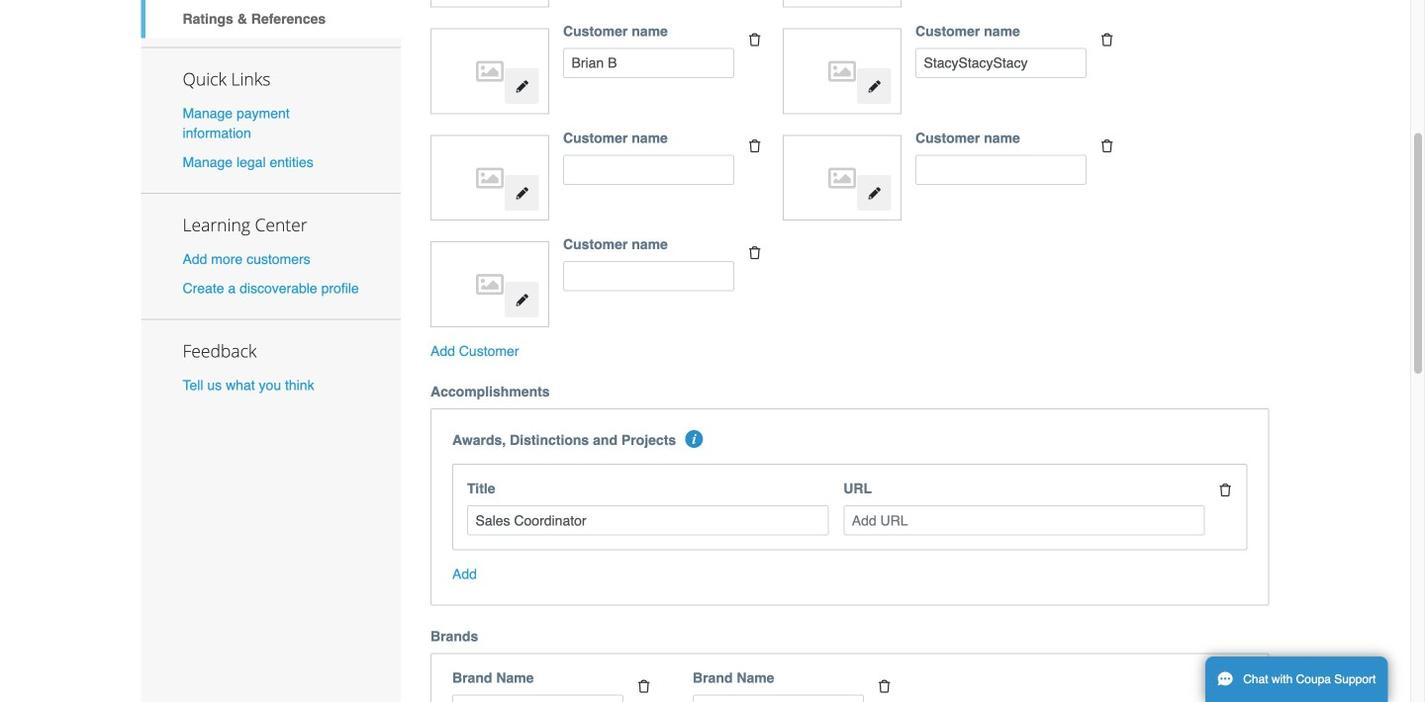 Task type: describe. For each thing, give the bounding box(es) containing it.
additional information image
[[686, 431, 703, 449]]

Add title text field
[[467, 506, 829, 536]]



Task type: locate. For each thing, give the bounding box(es) containing it.
logo image
[[441, 38, 539, 104], [793, 38, 892, 104], [441, 145, 539, 211], [793, 145, 892, 211], [441, 252, 539, 318]]

Add URL text field
[[844, 506, 1205, 536]]

None text field
[[563, 48, 735, 78], [916, 48, 1087, 78], [563, 155, 735, 185], [563, 48, 735, 78], [916, 48, 1087, 78], [563, 155, 735, 185]]

change image image
[[515, 80, 529, 94], [868, 80, 881, 94], [515, 187, 529, 201], [868, 187, 881, 201], [515, 293, 529, 307]]

None text field
[[916, 155, 1087, 185], [563, 262, 735, 292], [452, 696, 624, 703], [693, 696, 864, 703], [916, 155, 1087, 185], [563, 262, 735, 292], [452, 696, 624, 703], [693, 696, 864, 703]]



Task type: vqa. For each thing, say whether or not it's contained in the screenshot.
terms
no



